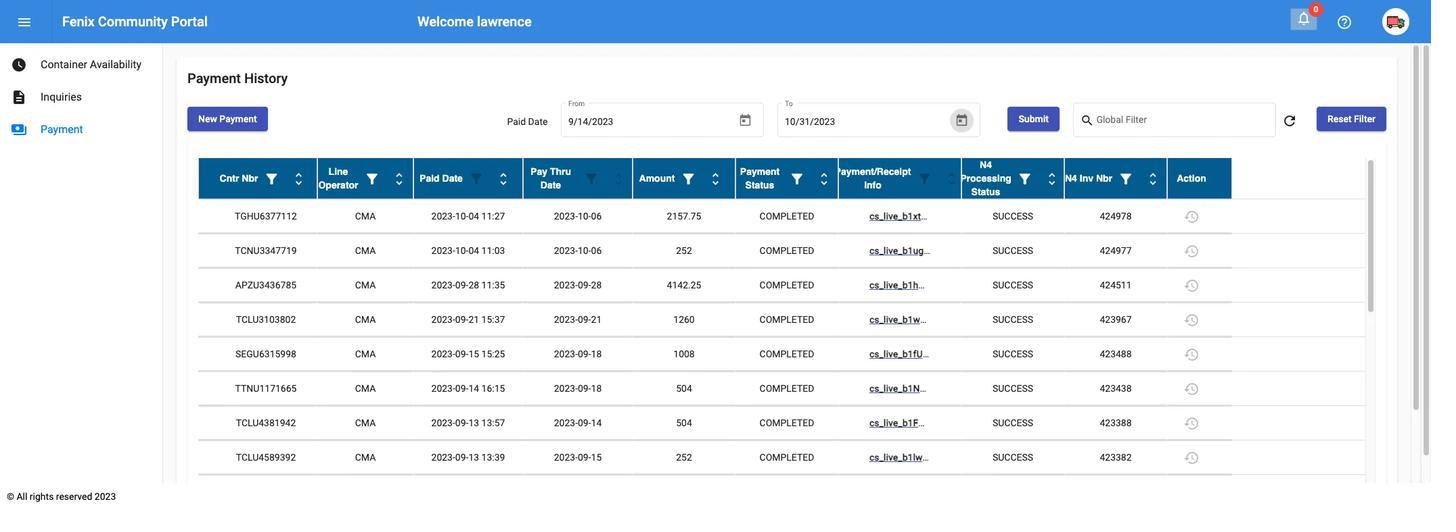 Task type: locate. For each thing, give the bounding box(es) containing it.
7 filter_alt button from the left
[[911, 165, 938, 192]]

18
[[591, 349, 602, 360], [591, 384, 602, 395]]

0 horizontal spatial 28
[[469, 280, 479, 291]]

1 vertical spatial paid
[[420, 173, 440, 184]]

filter_alt right the payment status
[[789, 171, 805, 188]]

2023- down the "paid date filter_alt"
[[431, 211, 455, 222]]

paid inside the "paid date filter_alt"
[[420, 173, 440, 184]]

filter_alt right amount
[[680, 171, 697, 188]]

rights
[[30, 492, 54, 503]]

1 252 from the top
[[676, 246, 692, 256]]

column header
[[198, 158, 317, 199], [317, 158, 413, 199], [413, 158, 523, 199], [523, 158, 633, 199], [633, 158, 736, 199], [736, 158, 838, 199], [835, 158, 965, 199], [960, 158, 1066, 199], [1064, 158, 1167, 199]]

2 success from the top
[[993, 246, 1033, 256]]

2 28 from the left
[[591, 280, 602, 291]]

2023-10-06
[[554, 211, 602, 222], [554, 246, 602, 256]]

no color image containing menu
[[16, 14, 32, 31]]

3 cma from the top
[[355, 280, 376, 291]]

cma for 2023-09-13 13:39
[[355, 453, 376, 464]]

2023-10-04 11:03
[[431, 246, 505, 256]]

5 completed from the top
[[760, 349, 814, 360]]

4 unfold_more button from the left
[[605, 165, 632, 192]]

6 filter_alt button from the left
[[784, 165, 811, 192]]

restore button for cs_live_b1hhjnatlesnwaf0hdobkht5cedtgp3o8zd9raeiqylfctgjym44dy3y1z
[[1178, 272, 1205, 299]]

1 horizontal spatial n4
[[1065, 173, 1077, 184]]

0 vertical spatial paid
[[507, 116, 526, 127]]

©
[[7, 492, 14, 503]]

8 unfold_more from the left
[[1044, 171, 1060, 188]]

no color image containing watch_later
[[11, 57, 27, 73]]

15 left 15:25
[[469, 349, 479, 360]]

2023- down pay thru date
[[554, 211, 578, 222]]

4 unfold_more from the left
[[610, 171, 627, 188]]

2023
[[95, 492, 116, 503]]

restore for cs_live_b1hhjnatlesnwaf0hdobkht5cedtgp3o8zd9raeiqylfctgjym44dy3y1z
[[1184, 278, 1200, 295]]

0 horizontal spatial n4
[[980, 160, 992, 171]]

n4 left inv
[[1065, 173, 1077, 184]]

8 restore row from the top
[[198, 441, 1366, 476]]

watch_later
[[11, 57, 27, 73]]

cma for 2023-09-21 15:37
[[355, 315, 376, 325]]

1 vertical spatial 15
[[591, 453, 602, 464]]

8 cell from the left
[[962, 476, 1064, 510]]

unfold_more for inv
[[1145, 171, 1161, 188]]

0 vertical spatial 04
[[469, 211, 479, 222]]

5 column header from the left
[[633, 158, 736, 199]]

0 vertical spatial row
[[198, 158, 1366, 200]]

6 filter_alt from the left
[[789, 171, 805, 188]]

no color image for "unfold_more" button corresponding to nbr
[[291, 171, 307, 188]]

filter_alt button right thru
[[578, 165, 605, 192]]

success for 424977
[[993, 246, 1033, 256]]

n4 for n4 inv nbr filter_alt
[[1065, 173, 1077, 184]]

8 filter_alt from the left
[[1017, 171, 1033, 188]]

row containing filter_alt
[[198, 158, 1366, 200]]

segu6315998
[[236, 349, 296, 360]]

2023- down 2023-09-21
[[554, 349, 578, 360]]

8 filter_alt button from the left
[[1012, 165, 1039, 192]]

success up cs_live_b1fuvlqkgeej7fbylsboigwzkkx4q5llxxg4md3r6dmjtprzokxo3kc6ux "link"
[[993, 315, 1033, 325]]

unfold_more left amount
[[610, 171, 627, 188]]

14 left 16:15
[[469, 384, 479, 395]]

1 vertical spatial 2023-10-06
[[554, 246, 602, 256]]

filter_alt button
[[258, 165, 285, 192], [359, 165, 386, 192], [463, 165, 490, 192], [578, 165, 605, 192], [675, 165, 702, 192], [784, 165, 811, 192], [911, 165, 938, 192], [1012, 165, 1039, 192], [1113, 165, 1140, 192]]

completed for cs_live_b1w3osxhzsbg97fy0gmcjza73r2ybu9ghsobx40ee9v3wmt88vv0ttkbqk
[[760, 315, 814, 325]]

2023-10-06 down pay thru date
[[554, 211, 602, 222]]

payment for payment
[[41, 123, 83, 136]]

4 success from the top
[[993, 315, 1033, 325]]

9 column header from the left
[[1064, 158, 1167, 199]]

9 unfold_more button from the left
[[1140, 165, 1167, 192]]

4 restore row from the top
[[198, 303, 1366, 338]]

restore button for cs_live_b1fuvlqkgeej7fbylsboigwzkkx4q5llxxg4md3r6dmjtprzokxo3kc6ux
[[1178, 341, 1205, 368]]

14 up 2023-09-15
[[591, 418, 602, 429]]

refresh
[[1282, 113, 1298, 129]]

filter_alt button up cs_live_b1xtth8vwnbylfxo5z9y2c1hl90ht0av6kzdxisdmwan4hyyuncip8oep0 link
[[1012, 165, 1039, 192]]

no color image containing payments
[[11, 122, 27, 138]]

252
[[676, 246, 692, 256], [676, 453, 692, 464]]

no color image for "restore" button related to cs_live_b1nck2tsqa6mtaqzy2oy5cpordpavr1fqfbtyag8klmqd9mbfp5v6dv2zs
[[1184, 382, 1200, 398]]

14
[[469, 384, 479, 395], [591, 418, 602, 429]]

1 vertical spatial 18
[[591, 384, 602, 395]]

date up pay
[[528, 116, 548, 127]]

row
[[198, 158, 1366, 200], [198, 476, 1366, 510]]

1 horizontal spatial paid
[[507, 116, 526, 127]]

1 horizontal spatial status
[[971, 187, 1000, 198]]

3 restore button from the top
[[1178, 272, 1205, 299]]

fenix community portal
[[62, 14, 208, 30]]

1 horizontal spatial 21
[[591, 315, 602, 325]]

status inside n4 processing status filter_alt
[[971, 187, 1000, 198]]

date down thru
[[541, 180, 561, 191]]

0 horizontal spatial 15
[[469, 349, 479, 360]]

1 vertical spatial 252
[[676, 453, 692, 464]]

7 completed from the top
[[760, 418, 814, 429]]

success up cs_live_b1lwbrtog9ttw1xhqlqwdnutdty0mpozi8fpxlvjzeqz8izqswwofodlia link
[[993, 418, 1033, 429]]

1 vertical spatial 04
[[469, 246, 479, 256]]

new payment
[[198, 114, 257, 125]]

unfold_more right line operator filter_alt
[[391, 171, 407, 188]]

date inside pay thru date
[[541, 180, 561, 191]]

restore for cs_live_b1ftkc9dpiwkklmbvm7v6dsevvrgsshjcffnbip1jsn6mebtmnjkgye5ve
[[1184, 416, 1200, 433]]

2 nbr from the left
[[1096, 173, 1113, 184]]

nbr inside cntr nbr filter_alt
[[242, 173, 258, 184]]

cs_live_b1nck2tsqa6mtaqzy2oy5cpordpavr1fqfbtyag8klmqd9mbfp5v6dv2zs
[[870, 384, 1217, 395]]

04 left '11:03'
[[469, 246, 479, 256]]

filter_alt button for operator
[[359, 165, 386, 192]]

help_outline
[[1337, 14, 1353, 31]]

0 vertical spatial 06
[[591, 211, 602, 222]]

21
[[469, 315, 479, 325], [591, 315, 602, 325]]

1 vertical spatial row
[[198, 476, 1366, 510]]

completed
[[760, 211, 814, 222], [760, 246, 814, 256], [760, 280, 814, 291], [760, 315, 814, 325], [760, 349, 814, 360], [760, 384, 814, 395], [760, 418, 814, 429], [760, 453, 814, 464]]

nbr right 'cntr' on the left top of the page
[[242, 173, 258, 184]]

2023- down 2023-09-14 16:15
[[431, 418, 455, 429]]

unfold_more left operator
[[291, 171, 307, 188]]

28 left 11:35
[[469, 280, 479, 291]]

10 cell from the left
[[1167, 476, 1232, 510]]

date for paid date filter_alt
[[442, 173, 463, 184]]

action column header
[[1167, 158, 1232, 199]]

cntr
[[220, 173, 239, 184]]

10-
[[455, 211, 469, 222], [578, 211, 591, 222], [455, 246, 469, 256], [578, 246, 591, 256]]

1 success from the top
[[993, 211, 1033, 222]]

0 horizontal spatial 14
[[469, 384, 479, 395]]

restore button for cs_live_b1xtth8vwnbylfxo5z9y2c1hl90ht0av6kzdxisdmwan4hyyuncip8oep0
[[1178, 203, 1205, 230]]

2 unfold_more from the left
[[391, 171, 407, 188]]

payment/receipt
[[835, 166, 911, 177]]

423438
[[1100, 384, 1132, 395]]

5 cma from the top
[[355, 349, 376, 360]]

423382
[[1100, 453, 1132, 464]]

18 for 1008
[[591, 349, 602, 360]]

8 restore button from the top
[[1178, 445, 1205, 472]]

cs_live_b1w3osxhzsbg97fy0gmcjza73r2ybu9ghsobx40ee9v3wmt88vv0ttkbqk link
[[870, 315, 1223, 325]]

filter_alt right processing at the top right of page
[[1017, 171, 1033, 188]]

6 restore button from the top
[[1178, 376, 1205, 403]]

13 left 13:57
[[469, 418, 479, 429]]

3 completed from the top
[[760, 280, 814, 291]]

1008
[[674, 349, 695, 360]]

n4 inside n4 inv nbr filter_alt
[[1065, 173, 1077, 184]]

2023-09-18 for 2023-09-15 15:25
[[554, 349, 602, 360]]

1 horizontal spatial 14
[[591, 418, 602, 429]]

filter_alt button up 424978
[[1113, 165, 1140, 192]]

2023-09-18
[[554, 349, 602, 360], [554, 384, 602, 395]]

From date field
[[568, 117, 704, 128]]

success for 424978
[[993, 211, 1033, 222]]

unfold_more button for nbr
[[285, 165, 312, 192]]

filter_alt up 424978
[[1118, 171, 1134, 188]]

04 for 11:27
[[469, 211, 479, 222]]

filter_alt right operator
[[364, 171, 380, 188]]

252 for 2023-10-06
[[676, 246, 692, 256]]

date inside the "paid date filter_alt"
[[442, 173, 463, 184]]

cs_live_b1nck2tsqa6mtaqzy2oy5cpordpavr1fqfbtyag8klmqd9mbfp5v6dv2zs link
[[870, 384, 1217, 395]]

2 restore button from the top
[[1178, 238, 1205, 265]]

unfold_more left pay
[[495, 171, 512, 188]]

availability
[[90, 58, 142, 71]]

success for 424511
[[993, 280, 1033, 291]]

2 18 from the top
[[591, 384, 602, 395]]

09- down 2023-09-21
[[578, 349, 591, 360]]

2023-
[[431, 211, 455, 222], [554, 211, 578, 222], [431, 246, 455, 256], [554, 246, 578, 256], [431, 280, 455, 291], [554, 280, 578, 291], [431, 315, 455, 325], [554, 315, 578, 325], [431, 349, 455, 360], [554, 349, 578, 360], [431, 384, 455, 395], [554, 384, 578, 395], [431, 418, 455, 429], [554, 418, 578, 429], [431, 453, 455, 464], [554, 453, 578, 464]]

28
[[469, 280, 479, 291], [591, 280, 602, 291]]

5 unfold_more from the left
[[707, 171, 724, 188]]

filter_alt button right the payment status
[[784, 165, 811, 192]]

2 252 from the top
[[676, 453, 692, 464]]

unfold_more left the payment status
[[707, 171, 724, 188]]

restore row
[[198, 200, 1366, 234], [198, 234, 1366, 269], [198, 269, 1366, 303], [198, 303, 1366, 338], [198, 338, 1366, 372], [198, 372, 1366, 407], [198, 407, 1366, 441], [198, 441, 1366, 476]]

5 restore from the top
[[1184, 347, 1200, 364]]

424978
[[1100, 211, 1132, 222]]

search
[[1080, 113, 1095, 128]]

success down the cs_live_b1fuvlqkgeej7fbylsboigwzkkx4q5llxxg4md3r6dmjtprzokxo3kc6ux
[[993, 384, 1033, 395]]

06
[[591, 211, 602, 222], [591, 246, 602, 256]]

21 down 2023-09-28
[[591, 315, 602, 325]]

filter_alt inside n4 processing status filter_alt
[[1017, 171, 1033, 188]]

1 13 from the top
[[469, 418, 479, 429]]

2023- up 2023-09-14 16:15
[[431, 349, 455, 360]]

restore button for cs_live_b1lwbrtog9ttw1xhqlqwdnutdty0mpozi8fpxlvjzeqz8izqswwofodlia
[[1178, 445, 1205, 472]]

cell
[[198, 476, 317, 510], [317, 476, 413, 510], [413, 476, 523, 510], [523, 476, 633, 510], [633, 476, 736, 510], [736, 476, 838, 510], [838, 476, 962, 510], [962, 476, 1064, 510], [1064, 476, 1167, 510], [1167, 476, 1232, 510]]

cma for 2023-10-04 11:27
[[355, 211, 376, 222]]

unfold_more left 'action'
[[1145, 171, 1161, 188]]

date up 2023-10-04 11:27
[[442, 173, 463, 184]]

2023-09-28 11:35
[[431, 280, 505, 291]]

2023- down 2023-09-13 13:57
[[431, 453, 455, 464]]

n4 up processing at the top right of page
[[980, 160, 992, 171]]

15
[[469, 349, 479, 360], [591, 453, 602, 464]]

3 filter_alt from the left
[[468, 171, 484, 188]]

0 vertical spatial 2023-09-18
[[554, 349, 602, 360]]

no color image for "unfold_more" button for date
[[495, 171, 512, 188]]

unfold_more for processing
[[1044, 171, 1060, 188]]

filter_alt right info
[[917, 171, 933, 188]]

2023-10-06 for 2023-10-04 11:03
[[554, 246, 602, 256]]

1 vertical spatial 2023-09-18
[[554, 384, 602, 395]]

16:15
[[482, 384, 505, 395]]

0 horizontal spatial 21
[[469, 315, 479, 325]]

1 row from the top
[[198, 158, 1366, 200]]

0 vertical spatial 14
[[469, 384, 479, 395]]

cs_live_b1xtth8vwnbylfxo5z9y2c1hl90ht0av6kzdxisdmwan4hyyuncip8oep0 link
[[870, 211, 1214, 222]]

unfold_more
[[291, 171, 307, 188], [391, 171, 407, 188], [495, 171, 512, 188], [610, 171, 627, 188], [707, 171, 724, 188], [816, 171, 832, 188], [944, 171, 960, 188], [1044, 171, 1060, 188], [1145, 171, 1161, 188]]

09- left 15:25
[[455, 349, 469, 360]]

8 restore from the top
[[1184, 451, 1200, 467]]

no color image for filter_alt popup button corresponding to processing
[[1017, 171, 1033, 188]]

filter_alt button for nbr
[[258, 165, 285, 192]]

filter_alt up tghu6377112
[[264, 171, 280, 188]]

3 unfold_more button from the left
[[490, 165, 517, 192]]

0 vertical spatial 13
[[469, 418, 479, 429]]

2 filter_alt from the left
[[364, 171, 380, 188]]

8 cma from the top
[[355, 453, 376, 464]]

6 cma from the top
[[355, 384, 376, 395]]

unfold_more button for processing
[[1039, 165, 1066, 192]]

success for 423488
[[993, 349, 1033, 360]]

2 21 from the left
[[591, 315, 602, 325]]

filter_alt button up 2157.75
[[675, 165, 702, 192]]

history
[[244, 70, 288, 87]]

2023-09-18 down 2023-09-21
[[554, 349, 602, 360]]

portal
[[171, 14, 208, 30]]

apzu3436785
[[235, 280, 296, 291]]

n4 inside n4 processing status filter_alt
[[980, 160, 992, 171]]

no color image for "unfold_more" button corresponding to filter_alt
[[707, 171, 724, 188]]

filter_alt button for filter_alt
[[675, 165, 702, 192]]

completed for cs_live_b1ftkc9dpiwkklmbvm7v6dsevvrgsshjcffnbip1jsn6mebtmnjkgye5ve
[[760, 418, 814, 429]]

operator
[[318, 180, 358, 191]]

0 vertical spatial n4
[[980, 160, 992, 171]]

unfold_more button for operator
[[386, 165, 413, 192]]

0 horizontal spatial status
[[745, 180, 774, 191]]

unfold_more left inv
[[1044, 171, 1060, 188]]

18 down 2023-09-21
[[591, 349, 602, 360]]

04 left 11:27
[[469, 211, 479, 222]]

4 restore button from the top
[[1178, 307, 1205, 334]]

1 filter_alt from the left
[[264, 171, 280, 188]]

0 vertical spatial 504
[[676, 384, 692, 395]]

nbr
[[242, 173, 258, 184], [1096, 173, 1113, 184]]

9 unfold_more from the left
[[1145, 171, 1161, 188]]

7 restore row from the top
[[198, 407, 1366, 441]]

1 horizontal spatial 15
[[591, 453, 602, 464]]

28 up 2023-09-21
[[591, 280, 602, 291]]

2023- up 2023-09-28
[[554, 246, 578, 256]]

13
[[469, 418, 479, 429], [469, 453, 479, 464]]

filter_alt button up tghu6377112
[[258, 165, 285, 192]]

1 filter_alt button from the left
[[258, 165, 285, 192]]

18 up '2023-09-14'
[[591, 384, 602, 395]]

21 left 15:37
[[469, 315, 479, 325]]

1 restore button from the top
[[1178, 203, 1205, 230]]

success down "cs_live_b1xtth8vwnbylfxo5z9y2c1hl90ht0av6kzdxisdmwan4hyyuncip8oep0"
[[993, 246, 1033, 256]]

5 filter_alt button from the left
[[675, 165, 702, 192]]

unfold_more left info
[[816, 171, 832, 188]]

navigation
[[0, 43, 162, 146]]

success down cs_live_b1ftkc9dpiwkklmbvm7v6dsevvrgsshjcffnbip1jsn6mebtmnjkgye5ve link
[[993, 453, 1033, 464]]

completed for cs_live_b1ugcrsnvtccmyrvx5oktihzveetrp2m3nyoj9e4jbuha2gh8ybysxizqp
[[760, 246, 814, 256]]

0 vertical spatial 18
[[591, 349, 602, 360]]

1 06 from the top
[[591, 211, 602, 222]]

5 unfold_more button from the left
[[702, 165, 729, 192]]

filter_alt inside line operator filter_alt
[[364, 171, 380, 188]]

description
[[11, 89, 27, 106]]

6 success from the top
[[993, 384, 1033, 395]]

no color image
[[1296, 10, 1312, 26], [16, 14, 32, 31], [1337, 14, 1353, 31], [11, 57, 27, 73], [1282, 113, 1298, 129], [11, 122, 27, 138], [264, 171, 280, 188], [468, 171, 484, 188], [583, 171, 600, 188], [610, 171, 627, 188], [816, 171, 832, 188], [917, 171, 933, 188], [1145, 171, 1161, 188], [1184, 347, 1200, 364], [1184, 416, 1200, 433]]

2023- down '2023-09-14'
[[554, 453, 578, 464]]

filter_alt right thru
[[583, 171, 600, 188]]

2023- up '2023-09-14'
[[554, 384, 578, 395]]

4 cma from the top
[[355, 315, 376, 325]]

504
[[676, 384, 692, 395], [676, 418, 692, 429]]

2 filter_alt button from the left
[[359, 165, 386, 192]]

1 completed from the top
[[760, 211, 814, 222]]

0 vertical spatial 252
[[676, 246, 692, 256]]

8 unfold_more button from the left
[[1039, 165, 1066, 192]]

payments
[[11, 122, 27, 138]]

cma for 2023-09-14 16:15
[[355, 384, 376, 395]]

new
[[198, 114, 217, 125]]

252 for 2023-09-15
[[676, 453, 692, 464]]

unfold_more for filter_alt
[[707, 171, 724, 188]]

n4 for n4 processing status filter_alt
[[980, 160, 992, 171]]

filter_alt button for inv
[[1113, 165, 1140, 192]]

grid
[[198, 158, 1376, 510]]

2023-09-15 15:25
[[431, 349, 505, 360]]

423488
[[1100, 349, 1132, 360]]

tclu4589392
[[236, 453, 296, 464]]

13:39
[[482, 453, 505, 464]]

1 2023-09-18 from the top
[[554, 349, 602, 360]]

15 down '2023-09-14'
[[591, 453, 602, 464]]

1 vertical spatial 13
[[469, 453, 479, 464]]

09-
[[455, 280, 469, 291], [578, 280, 591, 291], [455, 315, 469, 325], [578, 315, 591, 325], [455, 349, 469, 360], [578, 349, 591, 360], [455, 384, 469, 395], [578, 384, 591, 395], [455, 418, 469, 429], [578, 418, 591, 429], [455, 453, 469, 464], [578, 453, 591, 464]]

status inside the payment status
[[745, 180, 774, 191]]

3 unfold_more from the left
[[495, 171, 512, 188]]

restore button for cs_live_b1w3osxhzsbg97fy0gmcjza73r2ybu9ghsobx40ee9v3wmt88vv0ttkbqk
[[1178, 307, 1205, 334]]

0 vertical spatial 15
[[469, 349, 479, 360]]

7 cell from the left
[[838, 476, 962, 510]]

no color image containing search
[[1080, 113, 1097, 129]]

completed for cs_live_b1hhjnatlesnwaf0hdobkht5cedtgp3o8zd9raeiqylfctgjym44dy3y1z
[[760, 280, 814, 291]]

tcnu3347719
[[235, 246, 297, 256]]

2023-09-18 up '2023-09-14'
[[554, 384, 602, 395]]

no color image containing refresh
[[1282, 113, 1298, 129]]

2 unfold_more button from the left
[[386, 165, 413, 192]]

cs_live_b1ugcrsnvtccmyrvx5oktihzveetrp2m3nyoj9e4jbuha2gh8ybysxizqp
[[870, 246, 1211, 256]]

1 unfold_more from the left
[[291, 171, 307, 188]]

no color image containing notifications_none
[[1296, 10, 1312, 26]]

notifications_none
[[1296, 10, 1312, 26]]

1 horizontal spatial nbr
[[1096, 173, 1113, 184]]

cs_live_b1fuvlqkgeej7fbylsboigwzkkx4q5llxxg4md3r6dmjtprzokxo3kc6ux
[[870, 349, 1208, 360]]

no color image containing help_outline
[[1337, 14, 1353, 31]]

2023- down 2023-09-28
[[554, 315, 578, 325]]

1 21 from the left
[[469, 315, 479, 325]]

13 for 13:39
[[469, 453, 479, 464]]

restore for cs_live_b1lwbrtog9ttw1xhqlqwdnutdty0mpozi8fpxlvjzeqz8izqswwofodlia
[[1184, 451, 1200, 467]]

7 unfold_more from the left
[[944, 171, 960, 188]]

13 left 13:39
[[469, 453, 479, 464]]

© all rights reserved 2023
[[7, 492, 116, 503]]

cs_live_b1hhjnatlesnwaf0hdobkht5cedtgp3o8zd9raeiqylfctgjym44dy3y1z link
[[870, 280, 1214, 291]]

pay
[[531, 166, 547, 177]]

new payment button
[[187, 107, 268, 131]]

15 for 2023-09-15
[[591, 453, 602, 464]]

filter_alt button up 2023-10-04 11:27
[[463, 165, 490, 192]]

filter_alt button right info
[[911, 165, 938, 192]]

7 success from the top
[[993, 418, 1033, 429]]

success down cs_live_b1ugcrsnvtccmyrvx5oktihzveetrp2m3nyoj9e4jbuha2gh8ybysxizqp link
[[993, 280, 1033, 291]]

no color image for "restore" button associated with cs_live_b1ugcrsnvtccmyrvx5oktihzveetrp2m3nyoj9e4jbuha2gh8ybysxizqp
[[1184, 244, 1200, 260]]

1 504 from the top
[[676, 384, 692, 395]]

payment
[[187, 70, 241, 87], [219, 114, 257, 125], [41, 123, 83, 136], [740, 166, 780, 177]]

9 filter_alt button from the left
[[1113, 165, 1140, 192]]

unfold_more button for info
[[938, 165, 965, 192]]

7 cma from the top
[[355, 418, 376, 429]]

menu
[[16, 14, 32, 31]]

no color image for cs_live_b1hhjnatlesnwaf0hdobkht5cedtgp3o8zd9raeiqylfctgjym44dy3y1z's "restore" button
[[1184, 278, 1200, 295]]

nbr right inv
[[1096, 173, 1113, 184]]

2 06 from the top
[[591, 246, 602, 256]]

no color image for operator's filter_alt popup button
[[364, 171, 380, 188]]

success down n4 processing status filter_alt at the right of the page
[[993, 211, 1033, 222]]

unfold_more left processing at the top right of page
[[944, 171, 960, 188]]

5 restore button from the top
[[1178, 341, 1205, 368]]

success up cs_live_b1nck2tsqa6mtaqzy2oy5cpordpavr1fqfbtyag8klmqd9mbfp5v6dv2zs link on the right of page
[[993, 349, 1033, 360]]

status
[[745, 180, 774, 191], [971, 187, 1000, 198]]

paid
[[507, 116, 526, 127], [420, 173, 440, 184]]

04
[[469, 211, 479, 222], [469, 246, 479, 256]]

filter_alt button right the line
[[359, 165, 386, 192]]

0 horizontal spatial paid
[[420, 173, 440, 184]]

0 vertical spatial 2023-10-06
[[554, 211, 602, 222]]

no color image for "unfold_more" button for processing
[[1044, 171, 1060, 188]]

filter_alt button for info
[[911, 165, 938, 192]]

cntr nbr filter_alt
[[220, 171, 280, 188]]

3 filter_alt button from the left
[[463, 165, 490, 192]]

09- left 16:15
[[455, 384, 469, 395]]

cs_live_b1lwbrtog9ttw1xhqlqwdnutdty0mpozi8fpxlvjzeqz8izqswwofodlia
[[870, 453, 1205, 464]]

restore button for cs_live_b1ftkc9dpiwkklmbvm7v6dsevvrgsshjcffnbip1jsn6mebtmnjkgye5ve
[[1178, 410, 1205, 437]]

2 restore from the top
[[1184, 244, 1200, 260]]

filter_alt up 2023-10-04 11:27
[[468, 171, 484, 188]]

6 unfold_more from the left
[[816, 171, 832, 188]]

no color image
[[11, 89, 27, 106], [1080, 113, 1097, 129], [291, 171, 307, 188], [364, 171, 380, 188], [391, 171, 407, 188], [495, 171, 512, 188], [680, 171, 697, 188], [707, 171, 724, 188], [789, 171, 805, 188], [944, 171, 960, 188], [1017, 171, 1033, 188], [1044, 171, 1060, 188], [1118, 171, 1134, 188], [1184, 209, 1200, 226], [1184, 244, 1200, 260], [1184, 278, 1200, 295], [1184, 313, 1200, 329], [1184, 382, 1200, 398], [1184, 451, 1200, 467]]

2 2023-10-06 from the top
[[554, 246, 602, 256]]

no color image inside 'help_outline' popup button
[[1337, 14, 1353, 31]]

8 success from the top
[[993, 453, 1033, 464]]

2023-10-06 up 2023-09-28
[[554, 246, 602, 256]]

no color image inside notifications_none "popup button"
[[1296, 10, 1312, 26]]

1 04 from the top
[[469, 211, 479, 222]]

1 horizontal spatial 28
[[591, 280, 602, 291]]

14 for 2023-09-14
[[591, 418, 602, 429]]

1 vertical spatial 14
[[591, 418, 602, 429]]

2023-09-18 for 2023-09-14 16:15
[[554, 384, 602, 395]]

3 restore from the top
[[1184, 278, 1200, 295]]

no color image inside the menu button
[[16, 14, 32, 31]]

success for 423967
[[993, 315, 1033, 325]]

1 2023-10-06 from the top
[[554, 211, 602, 222]]

1 vertical spatial n4
[[1065, 173, 1077, 184]]

4 cell from the left
[[523, 476, 633, 510]]

1 vertical spatial 06
[[591, 246, 602, 256]]

0 horizontal spatial nbr
[[242, 173, 258, 184]]

payment/receipt info filter_alt
[[835, 166, 933, 191]]

1 vertical spatial 504
[[676, 418, 692, 429]]

5 success from the top
[[993, 349, 1033, 360]]

2 2023-09-18 from the top
[[554, 384, 602, 395]]

7 restore button from the top
[[1178, 410, 1205, 437]]



Task type: describe. For each thing, give the bounding box(es) containing it.
5 filter_alt from the left
[[680, 171, 697, 188]]

cma for 2023-09-13 13:57
[[355, 418, 376, 429]]

1 column header from the left
[[198, 158, 317, 199]]

submit button
[[1008, 107, 1060, 131]]

navigation containing watch_later
[[0, 43, 162, 146]]

no color image containing description
[[11, 89, 27, 106]]

2 cell from the left
[[317, 476, 413, 510]]

To date field
[[785, 117, 920, 128]]

2023-09-13 13:39
[[431, 453, 505, 464]]

09- left 13:39
[[455, 453, 469, 464]]

tghu6377112
[[235, 211, 297, 222]]

2023-10-04 11:27
[[431, 211, 505, 222]]

2023-10-06 for 2023-10-04 11:27
[[554, 211, 602, 222]]

11:35
[[482, 280, 505, 291]]

21 for 2023-09-21
[[591, 315, 602, 325]]

2023- up 2023-09-13 13:57
[[431, 384, 455, 395]]

09- down 2023-09-28
[[578, 315, 591, 325]]

community
[[98, 14, 168, 30]]

n4 inv nbr filter_alt
[[1065, 171, 1134, 188]]

tclu3103802
[[236, 315, 296, 325]]

unfold_more for date
[[495, 171, 512, 188]]

no color image for inv filter_alt popup button
[[1118, 171, 1134, 188]]

504 for 2023-09-18
[[676, 384, 692, 395]]

3 restore row from the top
[[198, 269, 1366, 303]]

13:57
[[482, 418, 505, 429]]

2023- up 2023-09-28 11:35
[[431, 246, 455, 256]]

4 filter_alt button from the left
[[578, 165, 605, 192]]

paid date filter_alt
[[420, 171, 484, 188]]

15:25
[[482, 349, 505, 360]]

2 row from the top
[[198, 476, 1366, 510]]

processing
[[960, 173, 1012, 184]]

reset filter
[[1328, 114, 1376, 125]]

paid for paid date
[[507, 116, 526, 127]]

8 column header from the left
[[960, 158, 1066, 199]]

paid date
[[507, 116, 548, 127]]

09- up 2023-09-21
[[578, 280, 591, 291]]

cs_live_b1hhjnatlesnwaf0hdobkht5cedtgp3o8zd9raeiqylfctgjym44dy3y1z
[[870, 280, 1214, 291]]

menu button
[[11, 8, 38, 35]]

notifications_none button
[[1290, 8, 1318, 30]]

paid for paid date filter_alt
[[420, 173, 440, 184]]

11:27
[[482, 211, 505, 222]]

no color image for cs_live_b1w3osxhzsbg97fy0gmcjza73r2ybu9ghsobx40ee9v3wmt88vv0ttkbqk "restore" button
[[1184, 313, 1200, 329]]

04 for 11:03
[[469, 246, 479, 256]]

help_outline button
[[1331, 8, 1358, 35]]

06 for 2157.75
[[591, 211, 602, 222]]

filter_alt inside payment/receipt info filter_alt
[[917, 171, 933, 188]]

no color image for fourth filter_alt popup button from right
[[789, 171, 805, 188]]

container
[[41, 58, 87, 71]]

cs_live_b1lwbrtog9ttw1xhqlqwdnutdty0mpozi8fpxlvjzeqz8izqswwofodlia link
[[870, 453, 1205, 464]]

13 for 13:57
[[469, 418, 479, 429]]

completed for cs_live_b1nck2tsqa6mtaqzy2oy5cpordpavr1fqfbtyag8klmqd9mbfp5v6dv2zs
[[760, 384, 814, 395]]

filter
[[1354, 114, 1376, 125]]

no color image for "restore" button for cs_live_b1lwbrtog9ttw1xhqlqwdnutdty0mpozi8fpxlvjzeqz8izqswwofodlia
[[1184, 451, 1200, 467]]

5 restore row from the top
[[198, 338, 1366, 372]]

success for 423382
[[993, 453, 1033, 464]]

fenix
[[62, 14, 95, 30]]

2023-09-21
[[554, 315, 602, 325]]

6 cell from the left
[[736, 476, 838, 510]]

3 cell from the left
[[413, 476, 523, 510]]

cma for 2023-09-15 15:25
[[355, 349, 376, 360]]

7 column header from the left
[[835, 158, 965, 199]]

no color image for "restore" button associated with cs_live_b1xtth8vwnbylfxo5z9y2c1hl90ht0av6kzdxisdmwan4hyyuncip8oep0
[[1184, 209, 1200, 226]]

n4 processing status filter_alt
[[960, 160, 1033, 198]]

payment history
[[187, 70, 288, 87]]

09- left 11:35
[[455, 280, 469, 291]]

09- left 15:37
[[455, 315, 469, 325]]

payment status
[[740, 166, 780, 191]]

all
[[17, 492, 27, 503]]

1 restore row from the top
[[198, 200, 1366, 234]]

9 filter_alt from the left
[[1118, 171, 1134, 188]]

15:37
[[482, 315, 505, 325]]

amount
[[639, 173, 675, 184]]

cs_live_b1xtth8vwnbylfxo5z9y2c1hl90ht0av6kzdxisdmwan4hyyuncip8oep0
[[870, 211, 1214, 222]]

cma for 2023-10-04 11:03
[[355, 246, 376, 256]]

09- up 2023-09-15
[[578, 418, 591, 429]]

2023-09-21 15:37
[[431, 315, 505, 325]]

completed for cs_live_b1fuvlqkgeej7fbylsboigwzkkx4q5llxxg4md3r6dmjtprzokxo3kc6ux
[[760, 349, 814, 360]]

06 for 252
[[591, 246, 602, 256]]

no color image for operator "unfold_more" button
[[391, 171, 407, 188]]

unfold_more for nbr
[[291, 171, 307, 188]]

no color image for info "unfold_more" button
[[944, 171, 960, 188]]

unfold_more button for date
[[490, 165, 517, 192]]

2023- up 2023-09-21 15:37 at the left of page
[[431, 280, 455, 291]]

unfold_more button for filter_alt
[[702, 165, 729, 192]]

success for 423438
[[993, 384, 1033, 395]]

6 column header from the left
[[736, 158, 838, 199]]

14 for 2023-09-14 16:15
[[469, 384, 479, 395]]

restore button for cs_live_b1ugcrsnvtccmyrvx5oktihzveetrp2m3nyoj9e4jbuha2gh8ybysxizqp
[[1178, 238, 1205, 265]]

line
[[329, 166, 348, 177]]

pay thru date
[[531, 166, 571, 191]]

no color image inside refresh button
[[1282, 113, 1298, 129]]

6 unfold_more button from the left
[[811, 165, 838, 192]]

cs_live_b1ugcrsnvtccmyrvx5oktihzveetrp2m3nyoj9e4jbuha2gh8ybysxizqp link
[[870, 246, 1211, 256]]

thru
[[550, 166, 571, 177]]

welcome lawrence
[[417, 14, 532, 30]]

2 column header from the left
[[317, 158, 413, 199]]

nbr inside n4 inv nbr filter_alt
[[1096, 173, 1113, 184]]

restore for cs_live_b1xtth8vwnbylfxo5z9y2c1hl90ht0av6kzdxisdmwan4hyyuncip8oep0
[[1184, 209, 1200, 226]]

6 restore row from the top
[[198, 372, 1366, 407]]

grid containing filter_alt
[[198, 158, 1376, 510]]

9 cell from the left
[[1064, 476, 1167, 510]]

amount filter_alt
[[639, 171, 697, 188]]

success for 423388
[[993, 418, 1033, 429]]

unfold_more button for inv
[[1140, 165, 1167, 192]]

submit
[[1019, 114, 1049, 125]]

09- left 13:57
[[455, 418, 469, 429]]

2023-09-28
[[554, 280, 602, 291]]

09- up '2023-09-14'
[[578, 384, 591, 395]]

payment for payment history
[[187, 70, 241, 87]]

4 filter_alt from the left
[[583, 171, 600, 188]]

refresh button
[[1276, 107, 1303, 134]]

tclu4381942
[[236, 418, 296, 429]]

2023- up 2023-09-21
[[554, 280, 578, 291]]

action
[[1177, 173, 1206, 184]]

filter_alt button for date
[[463, 165, 490, 192]]

container availability
[[41, 58, 142, 71]]

2023- up 2023-09-15
[[554, 418, 578, 429]]

11:03
[[482, 246, 505, 256]]

18 for 504
[[591, 384, 602, 395]]

423967
[[1100, 315, 1132, 325]]

cs_live_b1ftkc9dpiwkklmbvm7v6dsevvrgsshjcffnbip1jsn6mebtmnjkgye5ve link
[[870, 418, 1219, 429]]

2023-09-13 13:57
[[431, 418, 505, 429]]

unfold_more for info
[[944, 171, 960, 188]]

completed for cs_live_b1lwbrtog9ttw1xhqlqwdnutdty0mpozi8fpxlvjzeqz8izqswwofodlia
[[760, 453, 814, 464]]

423388
[[1100, 418, 1132, 429]]

inquiries
[[41, 91, 82, 104]]

09- down '2023-09-14'
[[578, 453, 591, 464]]

cs_live_b1ftkc9dpiwkklmbvm7v6dsevvrgsshjcffnbip1jsn6mebtmnjkgye5ve
[[870, 418, 1219, 429]]

4 column header from the left
[[523, 158, 633, 199]]

completed for cs_live_b1xtth8vwnbylfxo5z9y2c1hl90ht0av6kzdxisdmwan4hyyuncip8oep0
[[760, 211, 814, 222]]

payment for payment status
[[740, 166, 780, 177]]

28 for 2023-09-28 11:35
[[469, 280, 479, 291]]

reset filter button
[[1317, 107, 1387, 131]]

1260
[[674, 315, 695, 325]]

restore for cs_live_b1ugcrsnvtccmyrvx5oktihzveetrp2m3nyoj9e4jbuha2gh8ybysxizqp
[[1184, 244, 1200, 260]]

unfold_more for operator
[[391, 171, 407, 188]]

21 for 2023-09-21 15:37
[[469, 315, 479, 325]]

reserved
[[56, 492, 92, 503]]

15 for 2023-09-15 15:25
[[469, 349, 479, 360]]

info
[[864, 180, 882, 191]]

2023-09-15
[[554, 453, 602, 464]]

filter_alt button for processing
[[1012, 165, 1039, 192]]

424977
[[1100, 246, 1132, 256]]

504 for 2023-09-14
[[676, 418, 692, 429]]

2023- down 2023-09-28 11:35
[[431, 315, 455, 325]]

cma for 2023-09-28 11:35
[[355, 280, 376, 291]]

2 restore row from the top
[[198, 234, 1366, 269]]

Global Filter field
[[1097, 117, 1269, 128]]

3 column header from the left
[[413, 158, 523, 199]]

lawrence
[[477, 14, 532, 30]]

no color image for filter_alt popup button associated with filter_alt
[[680, 171, 697, 188]]

restore for cs_live_b1nck2tsqa6mtaqzy2oy5cpordpavr1fqfbtyag8klmqd9mbfp5v6dv2zs
[[1184, 382, 1200, 398]]

inv
[[1080, 173, 1094, 184]]

1 cell from the left
[[198, 476, 317, 510]]

ttnu1171665
[[235, 384, 297, 395]]

2157.75
[[667, 211, 701, 222]]

payment inside "button"
[[219, 114, 257, 125]]

28 for 2023-09-28
[[591, 280, 602, 291]]

restore for cs_live_b1fuvlqkgeej7fbylsboigwzkkx4q5llxxg4md3r6dmjtprzokxo3kc6ux
[[1184, 347, 1200, 364]]

welcome
[[417, 14, 474, 30]]

date for paid date
[[528, 116, 548, 127]]

5 cell from the left
[[633, 476, 736, 510]]

restore button for cs_live_b1nck2tsqa6mtaqzy2oy5cpordpavr1fqfbtyag8klmqd9mbfp5v6dv2zs
[[1178, 376, 1205, 403]]

4142.25
[[667, 280, 701, 291]]



Task type: vqa. For each thing, say whether or not it's contained in the screenshot.


